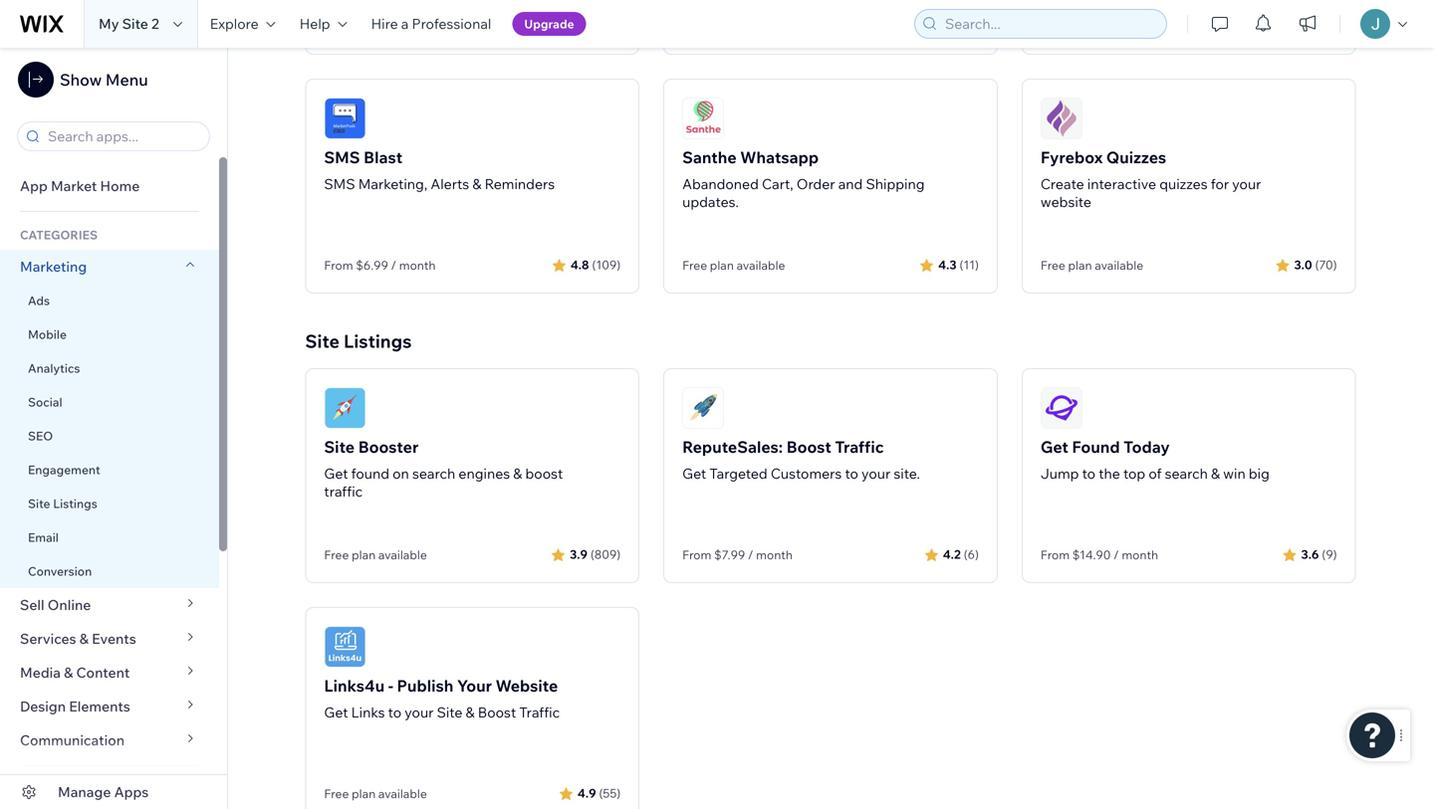 Task type: locate. For each thing, give the bounding box(es) containing it.
site listings down engagement
[[28, 497, 97, 512]]

0 horizontal spatial from
[[324, 258, 353, 273]]

santhe whatsapp logo image
[[683, 98, 724, 139]]

/ right $14.90
[[1114, 548, 1119, 563]]

0 horizontal spatial /
[[391, 258, 397, 273]]

site inside site listings link
[[28, 497, 50, 512]]

app
[[20, 177, 48, 195]]

1 horizontal spatial your
[[862, 465, 891, 483]]

sell online link
[[0, 589, 219, 623]]

1 sms from the top
[[324, 147, 360, 167]]

free plan available
[[683, 258, 786, 273], [1041, 258, 1144, 273], [324, 548, 427, 563], [324, 787, 427, 802]]

today
[[1124, 437, 1170, 457]]

0 vertical spatial site listings
[[305, 330, 412, 353]]

plan for abandoned
[[710, 258, 734, 273]]

site up site booster logo
[[305, 330, 340, 353]]

get left links
[[324, 704, 348, 722]]

fyrebox quizzes create interactive quizzes for your website
[[1041, 147, 1262, 211]]

site down site booster logo
[[324, 437, 355, 457]]

0 horizontal spatial month
[[399, 258, 436, 273]]

engagement
[[28, 463, 100, 478]]

top
[[1124, 465, 1146, 483]]

interactive
[[1088, 175, 1157, 193]]

elements
[[69, 698, 130, 716]]

boost down your
[[478, 704, 516, 722]]

& right media
[[64, 665, 73, 682]]

traffic up "customers"
[[835, 437, 884, 457]]

plan down traffic
[[352, 548, 376, 563]]

/ for found
[[1114, 548, 1119, 563]]

design elements link
[[0, 690, 219, 724]]

search inside get found today jump to the top of search & win big
[[1165, 465, 1208, 483]]

menu
[[106, 70, 148, 90]]

free plan available down updates.
[[683, 258, 786, 273]]

quizzes
[[1107, 147, 1167, 167]]

1 vertical spatial your
[[862, 465, 891, 483]]

available down links
[[378, 787, 427, 802]]

1 horizontal spatial site listings
[[305, 330, 412, 353]]

& down your
[[466, 704, 475, 722]]

& inside links4u - publish your website get links to your site & boost traffic
[[466, 704, 475, 722]]

-
[[388, 676, 393, 696]]

links4u - publish your website get links to your site & boost traffic
[[324, 676, 560, 722]]

manage apps
[[58, 784, 149, 801]]

0 horizontal spatial boost
[[478, 704, 516, 722]]

2 horizontal spatial /
[[1114, 548, 1119, 563]]

plan for get
[[352, 548, 376, 563]]

media
[[20, 665, 61, 682]]

to right "customers"
[[845, 465, 859, 483]]

engines
[[459, 465, 510, 483]]

market
[[51, 177, 97, 195]]

(11)
[[960, 258, 979, 272]]

plan down links
[[352, 787, 376, 802]]

(55)
[[599, 787, 621, 801]]

your left site.
[[862, 465, 891, 483]]

order
[[797, 175, 835, 193]]

0 horizontal spatial listings
[[53, 497, 97, 512]]

plan
[[710, 258, 734, 273], [1069, 258, 1093, 273], [352, 548, 376, 563], [352, 787, 376, 802]]

listings down engagement
[[53, 497, 97, 512]]

traffic inside reputesales: boost traffic get targeted customers to your site.
[[835, 437, 884, 457]]

1 vertical spatial traffic
[[519, 704, 560, 722]]

from left $7.99
[[683, 548, 712, 563]]

free plan available down links
[[324, 787, 427, 802]]

& left the win
[[1211, 465, 1221, 483]]

1 horizontal spatial to
[[845, 465, 859, 483]]

0 horizontal spatial site listings
[[28, 497, 97, 512]]

available down interactive
[[1095, 258, 1144, 273]]

1 horizontal spatial boost
[[787, 437, 832, 457]]

email link
[[0, 521, 219, 555]]

your inside links4u - publish your website get links to your site & boost traffic
[[405, 704, 434, 722]]

your inside reputesales: boost traffic get targeted customers to your site.
[[862, 465, 891, 483]]

traffic down website
[[519, 704, 560, 722]]

1 horizontal spatial search
[[1165, 465, 1208, 483]]

& inside site booster get found on search engines & boost traffic
[[513, 465, 522, 483]]

2 horizontal spatial your
[[1233, 175, 1262, 193]]

jump
[[1041, 465, 1079, 483]]

your down publish at the bottom left of the page
[[405, 704, 434, 722]]

site down publish at the bottom left of the page
[[437, 704, 463, 722]]

4.8
[[571, 258, 589, 272]]

website
[[1041, 193, 1092, 211]]

links4u
[[324, 676, 385, 696]]

1 horizontal spatial from
[[683, 548, 712, 563]]

get found today  logo image
[[1041, 388, 1083, 429]]

found
[[351, 465, 390, 483]]

site listings up site booster logo
[[305, 330, 412, 353]]

0 horizontal spatial your
[[405, 704, 434, 722]]

show menu
[[60, 70, 148, 90]]

available down the on at left bottom
[[378, 548, 427, 563]]

from left $6.99
[[324, 258, 353, 273]]

get up traffic
[[324, 465, 348, 483]]

traffic
[[835, 437, 884, 457], [519, 704, 560, 722]]

0 vertical spatial boost
[[787, 437, 832, 457]]

month right $14.90
[[1122, 548, 1159, 563]]

content
[[76, 665, 130, 682]]

get inside links4u - publish your website get links to your site & boost traffic
[[324, 704, 348, 722]]

listings up site booster logo
[[344, 330, 412, 353]]

quizzes
[[1160, 175, 1208, 193]]

0 vertical spatial your
[[1233, 175, 1262, 193]]

design elements
[[20, 698, 130, 716]]

free plan available for create
[[1041, 258, 1144, 273]]

1 horizontal spatial month
[[756, 548, 793, 563]]

online
[[48, 597, 91, 614]]

events
[[92, 631, 136, 648]]

1 horizontal spatial /
[[748, 548, 754, 563]]

site inside links4u - publish your website get links to your site & boost traffic
[[437, 704, 463, 722]]

free plan available down website
[[1041, 258, 1144, 273]]

get inside site booster get found on search engines & boost traffic
[[324, 465, 348, 483]]

1 horizontal spatial listings
[[344, 330, 412, 353]]

to
[[845, 465, 859, 483], [1083, 465, 1096, 483], [388, 704, 402, 722]]

plan down updates.
[[710, 258, 734, 273]]

available
[[737, 258, 786, 273], [1095, 258, 1144, 273], [378, 548, 427, 563], [378, 787, 427, 802]]

get left targeted
[[683, 465, 707, 483]]

ads
[[28, 293, 50, 308]]

plan down website
[[1069, 258, 1093, 273]]

& left events
[[79, 631, 89, 648]]

month right $7.99
[[756, 548, 793, 563]]

fyrebox quizzes logo image
[[1041, 98, 1083, 139]]

site booster logo image
[[324, 388, 366, 429]]

& right alerts in the top of the page
[[473, 175, 482, 193]]

2 horizontal spatial to
[[1083, 465, 1096, 483]]

links
[[351, 704, 385, 722]]

/ right $6.99
[[391, 258, 397, 273]]

alerts
[[431, 175, 469, 193]]

get up jump
[[1041, 437, 1069, 457]]

Search... field
[[939, 10, 1161, 38]]

mobile link
[[0, 318, 219, 352]]

2 horizontal spatial from
[[1041, 548, 1070, 563]]

3.0
[[1295, 258, 1313, 272]]

available down updates.
[[737, 258, 786, 273]]

plan for create
[[1069, 258, 1093, 273]]

site listings inside site listings link
[[28, 497, 97, 512]]

available for found
[[378, 548, 427, 563]]

& left boost
[[513, 465, 522, 483]]

& inside get found today jump to the top of search & win big
[[1211, 465, 1221, 483]]

site
[[122, 15, 148, 32], [305, 330, 340, 353], [324, 437, 355, 457], [28, 497, 50, 512], [437, 704, 463, 722]]

search right the on at left bottom
[[412, 465, 456, 483]]

month for blast
[[399, 258, 436, 273]]

2 search from the left
[[1165, 465, 1208, 483]]

0 vertical spatial traffic
[[835, 437, 884, 457]]

win
[[1224, 465, 1246, 483]]

month for found
[[1122, 548, 1159, 563]]

1 vertical spatial sms
[[324, 175, 355, 193]]

show
[[60, 70, 102, 90]]

from left $14.90
[[1041, 548, 1070, 563]]

your
[[1233, 175, 1262, 193], [862, 465, 891, 483], [405, 704, 434, 722]]

app market home link
[[0, 169, 219, 203]]

0 horizontal spatial traffic
[[519, 704, 560, 722]]

0 horizontal spatial to
[[388, 704, 402, 722]]

free plan available down traffic
[[324, 548, 427, 563]]

available for your
[[378, 787, 427, 802]]

site up email
[[28, 497, 50, 512]]

1 vertical spatial boost
[[478, 704, 516, 722]]

boost
[[787, 437, 832, 457], [478, 704, 516, 722]]

1 horizontal spatial traffic
[[835, 437, 884, 457]]

mobile
[[28, 327, 67, 342]]

(9)
[[1322, 547, 1338, 562]]

/ right $7.99
[[748, 548, 754, 563]]

2 sms from the top
[[324, 175, 355, 193]]

to left the the
[[1083, 465, 1096, 483]]

free for get
[[324, 548, 349, 563]]

manage apps link
[[0, 776, 227, 810]]

for
[[1211, 175, 1230, 193]]

from $14.90 / month
[[1041, 548, 1159, 563]]

0 horizontal spatial search
[[412, 465, 456, 483]]

services
[[20, 631, 76, 648]]

1 vertical spatial site listings
[[28, 497, 97, 512]]

sell online
[[20, 597, 91, 614]]

get
[[1041, 437, 1069, 457], [324, 465, 348, 483], [683, 465, 707, 483], [324, 704, 348, 722]]

your right for
[[1233, 175, 1262, 193]]

boost up "customers"
[[787, 437, 832, 457]]

sms down sms blast logo
[[324, 147, 360, 167]]

1 vertical spatial listings
[[53, 497, 97, 512]]

2 horizontal spatial month
[[1122, 548, 1159, 563]]

to right links
[[388, 704, 402, 722]]

search right of
[[1165, 465, 1208, 483]]

site listings
[[305, 330, 412, 353], [28, 497, 97, 512]]

month right $6.99
[[399, 258, 436, 273]]

&
[[473, 175, 482, 193], [513, 465, 522, 483], [1211, 465, 1221, 483], [79, 631, 89, 648], [64, 665, 73, 682], [466, 704, 475, 722]]

/
[[391, 258, 397, 273], [748, 548, 754, 563], [1114, 548, 1119, 563]]

3.9 (809)
[[570, 547, 621, 562]]

sms left marketing,
[[324, 175, 355, 193]]

from $7.99 / month
[[683, 548, 793, 563]]

4.2
[[943, 547, 961, 562]]

2 vertical spatial your
[[405, 704, 434, 722]]

upgrade
[[524, 16, 574, 31]]

1 search from the left
[[412, 465, 456, 483]]

get found today jump to the top of search & win big
[[1041, 437, 1270, 483]]

(809)
[[591, 547, 621, 562]]

0 vertical spatial sms
[[324, 147, 360, 167]]

targeted
[[710, 465, 768, 483]]

media & content
[[20, 665, 130, 682]]



Task type: vqa. For each thing, say whether or not it's contained in the screenshot.
bottommost contacts
no



Task type: describe. For each thing, give the bounding box(es) containing it.
available for cart,
[[737, 258, 786, 273]]

conversion link
[[0, 555, 219, 589]]

0 vertical spatial listings
[[344, 330, 412, 353]]

abandoned
[[683, 175, 759, 193]]

listings inside site listings link
[[53, 497, 97, 512]]

reputesales: boost traffic logo image
[[683, 388, 724, 429]]

analytics
[[28, 361, 80, 376]]

help
[[300, 15, 330, 32]]

traffic inside links4u - publish your website get links to your site & boost traffic
[[519, 704, 560, 722]]

site booster get found on search engines & boost traffic
[[324, 437, 563, 501]]

analytics link
[[0, 352, 219, 386]]

found
[[1072, 437, 1120, 457]]

cart,
[[762, 175, 794, 193]]

marketing
[[20, 258, 87, 275]]

help button
[[288, 0, 359, 48]]

get inside get found today jump to the top of search & win big
[[1041, 437, 1069, 457]]

apps
[[114, 784, 149, 801]]

shipping
[[866, 175, 925, 193]]

links4u - publish your website logo image
[[324, 627, 366, 668]]

free for abandoned
[[683, 258, 707, 273]]

free plan available for abandoned
[[683, 258, 786, 273]]

free plan available for publish
[[324, 787, 427, 802]]

traffic
[[324, 483, 363, 501]]

search inside site booster get found on search engines & boost traffic
[[412, 465, 456, 483]]

4.2 (6)
[[943, 547, 979, 562]]

create
[[1041, 175, 1085, 193]]

customers
[[771, 465, 842, 483]]

/ for blast
[[391, 258, 397, 273]]

website
[[496, 676, 558, 696]]

free for create
[[1041, 258, 1066, 273]]

reputesales: boost traffic get targeted customers to your site.
[[683, 437, 920, 483]]

from for get
[[1041, 548, 1070, 563]]

marketing link
[[0, 250, 219, 284]]

hire
[[371, 15, 398, 32]]

sms blast logo image
[[324, 98, 366, 139]]

communication
[[20, 732, 128, 750]]

free for publish
[[324, 787, 349, 802]]

email
[[28, 531, 59, 545]]

your
[[457, 676, 492, 696]]

site listings link
[[0, 487, 219, 521]]

sms blast sms marketing, alerts & reminders
[[324, 147, 555, 193]]

from for sms
[[324, 258, 353, 273]]

reminders
[[485, 175, 555, 193]]

show menu button
[[18, 62, 148, 98]]

engagement link
[[0, 453, 219, 487]]

a
[[401, 15, 409, 32]]

boost
[[526, 465, 563, 483]]

& inside services & events link
[[79, 631, 89, 648]]

your inside fyrebox quizzes create interactive quizzes for your website
[[1233, 175, 1262, 193]]

upgrade button
[[512, 12, 586, 36]]

site left "2"
[[122, 15, 148, 32]]

updates.
[[683, 193, 739, 211]]

(6)
[[964, 547, 979, 562]]

(109)
[[592, 258, 621, 272]]

conversion
[[28, 564, 92, 579]]

santhe whatsapp abandoned cart, order and shipping updates.
[[683, 147, 925, 211]]

professional
[[412, 15, 492, 32]]

site inside site booster get found on search engines & boost traffic
[[324, 437, 355, 457]]

Search apps... field
[[42, 123, 203, 150]]

$7.99
[[714, 548, 745, 563]]

site.
[[894, 465, 920, 483]]

on
[[393, 465, 409, 483]]

fyrebox
[[1041, 147, 1103, 167]]

booster
[[358, 437, 419, 457]]

3.0 (70)
[[1295, 258, 1338, 272]]

to inside get found today jump to the top of search & win big
[[1083, 465, 1096, 483]]

manage
[[58, 784, 111, 801]]

hire a professional
[[371, 15, 492, 32]]

categories
[[20, 228, 98, 243]]

the
[[1099, 465, 1121, 483]]

app market home
[[20, 177, 140, 195]]

sidebar element
[[0, 48, 228, 810]]

ads link
[[0, 284, 219, 318]]

communication link
[[0, 724, 219, 758]]

& inside the media & content link
[[64, 665, 73, 682]]

seo
[[28, 429, 53, 444]]

media & content link
[[0, 657, 219, 690]]

to inside links4u - publish your website get links to your site & boost traffic
[[388, 704, 402, 722]]

(70)
[[1316, 258, 1338, 272]]

available for interactive
[[1095, 258, 1144, 273]]

social link
[[0, 386, 219, 419]]

and
[[839, 175, 863, 193]]

boost inside links4u - publish your website get links to your site & boost traffic
[[478, 704, 516, 722]]

of
[[1149, 465, 1162, 483]]

services & events link
[[0, 623, 219, 657]]

hire a professional link
[[359, 0, 504, 48]]

from for reputesales:
[[683, 548, 712, 563]]

$14.90
[[1073, 548, 1111, 563]]

/ for boost
[[748, 548, 754, 563]]

home
[[100, 177, 140, 195]]

blast
[[364, 147, 403, 167]]

3.6
[[1302, 547, 1319, 562]]

plan for publish
[[352, 787, 376, 802]]

to inside reputesales: boost traffic get targeted customers to your site.
[[845, 465, 859, 483]]

seo link
[[0, 419, 219, 453]]

month for boost
[[756, 548, 793, 563]]

reputesales:
[[683, 437, 783, 457]]

big
[[1249, 465, 1270, 483]]

& inside the sms blast sms marketing, alerts & reminders
[[473, 175, 482, 193]]

sell
[[20, 597, 44, 614]]

4.9
[[578, 787, 596, 801]]

4.3
[[939, 258, 957, 272]]

free plan available for get
[[324, 548, 427, 563]]

3.9
[[570, 547, 588, 562]]

boost inside reputesales: boost traffic get targeted customers to your site.
[[787, 437, 832, 457]]

from $6.99 / month
[[324, 258, 436, 273]]

get inside reputesales: boost traffic get targeted customers to your site.
[[683, 465, 707, 483]]



